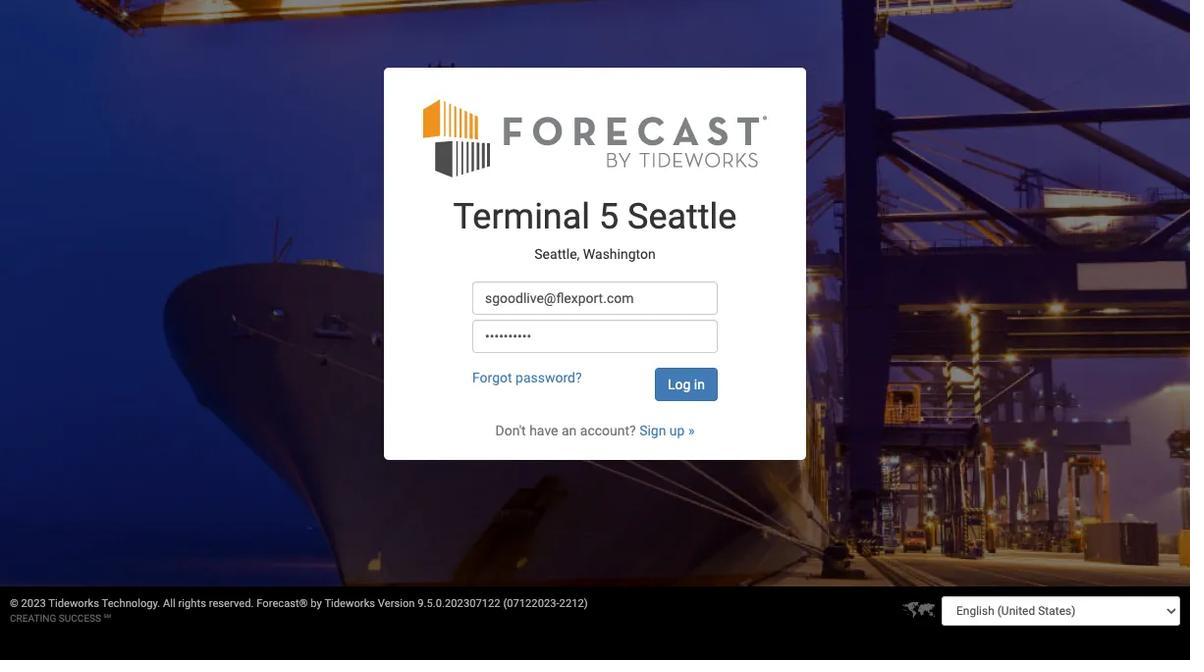 Task type: locate. For each thing, give the bounding box(es) containing it.
all
[[163, 598, 176, 611]]

sign up » link
[[639, 423, 695, 439]]

creating
[[10, 614, 56, 624]]

tideworks
[[48, 598, 99, 611], [324, 598, 375, 611]]

Password password field
[[472, 320, 718, 354]]

(07122023-
[[503, 598, 559, 611]]

℠
[[104, 614, 111, 624]]

forgot password? log in
[[472, 370, 705, 393]]

by
[[311, 598, 322, 611]]

log in button
[[655, 368, 718, 402]]

tideworks up success
[[48, 598, 99, 611]]

2212)
[[559, 598, 588, 611]]

washington
[[583, 246, 656, 262]]

0 horizontal spatial tideworks
[[48, 598, 99, 611]]

forgot
[[472, 370, 512, 386]]

forgot password? link
[[472, 370, 582, 386]]

2023
[[21, 598, 46, 611]]

forecast®
[[257, 598, 308, 611]]

up
[[670, 423, 685, 439]]

1 horizontal spatial tideworks
[[324, 598, 375, 611]]

an
[[562, 423, 577, 439]]

don't have an account? sign up »
[[495, 423, 695, 439]]

tideworks right by
[[324, 598, 375, 611]]



Task type: vqa. For each thing, say whether or not it's contained in the screenshot.
the » at the bottom
yes



Task type: describe. For each thing, give the bounding box(es) containing it.
forecast® by tideworks image
[[423, 97, 767, 179]]

9.5.0.202307122
[[418, 598, 500, 611]]

version
[[378, 598, 415, 611]]

reserved.
[[209, 598, 254, 611]]

don't
[[495, 423, 526, 439]]

1 tideworks from the left
[[48, 598, 99, 611]]

seattle,
[[534, 246, 580, 262]]

sign
[[639, 423, 666, 439]]

terminal
[[453, 197, 590, 238]]

©
[[10, 598, 18, 611]]

log
[[668, 377, 691, 393]]

2 tideworks from the left
[[324, 598, 375, 611]]

5
[[599, 197, 619, 238]]

technology.
[[102, 598, 160, 611]]

password?
[[516, 370, 582, 386]]

terminal 5 seattle seattle, washington
[[453, 197, 737, 262]]

Email or username text field
[[472, 282, 718, 315]]

account?
[[580, 423, 636, 439]]

have
[[529, 423, 558, 439]]

in
[[694, 377, 705, 393]]

rights
[[178, 598, 206, 611]]

»
[[688, 423, 695, 439]]

© 2023 tideworks technology. all rights reserved. forecast® by tideworks version 9.5.0.202307122 (07122023-2212) creating success ℠
[[10, 598, 588, 624]]

success
[[59, 614, 101, 624]]

seattle
[[628, 197, 737, 238]]



